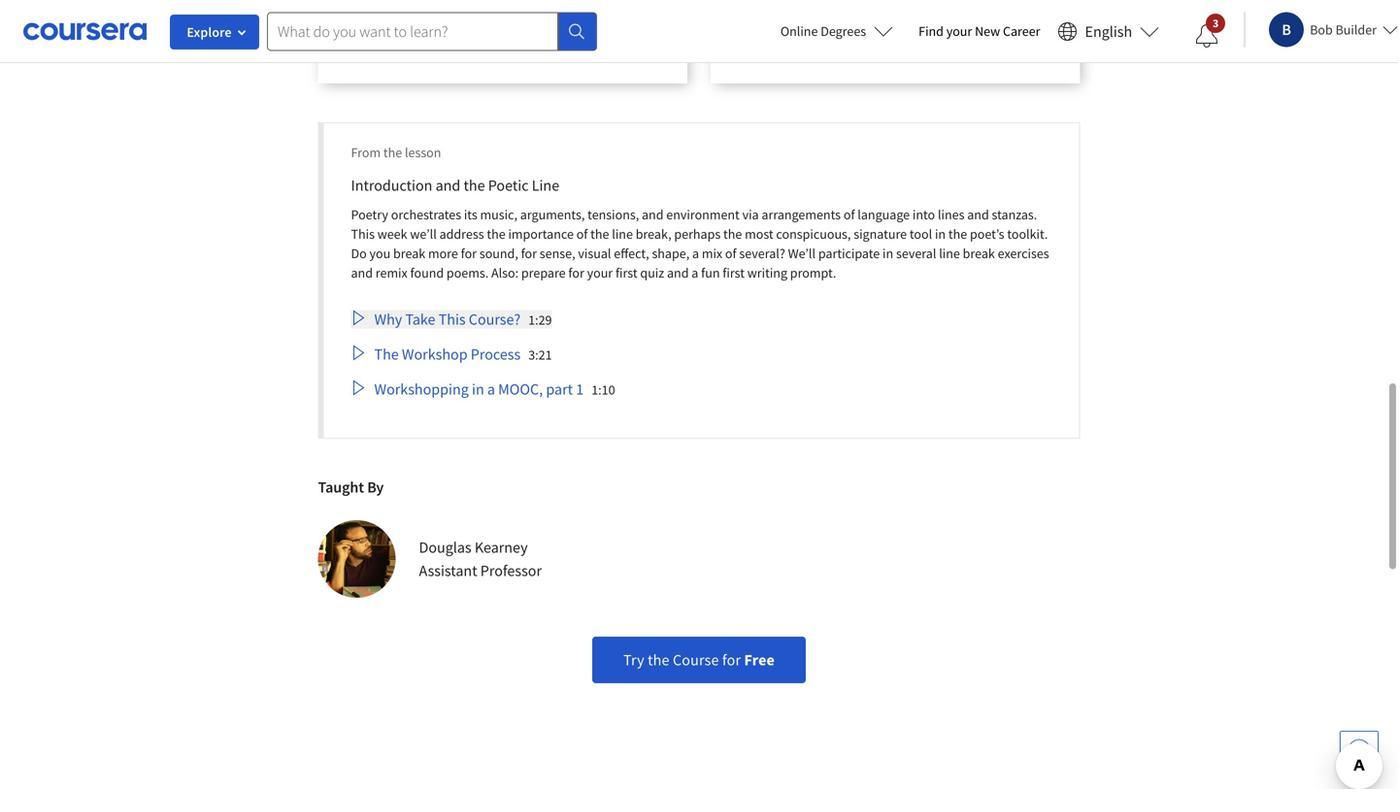 Task type: describe. For each thing, give the bounding box(es) containing it.
3 button
[[1180, 13, 1235, 59]]

find
[[919, 22, 944, 40]]

do
[[351, 244, 367, 262]]

1 horizontal spatial in
[[883, 244, 894, 262]]

sense,
[[540, 244, 576, 262]]

for up poems.
[[461, 244, 477, 262]]

fun
[[701, 264, 720, 281]]

line
[[532, 176, 560, 195]]

1 horizontal spatial of
[[725, 244, 737, 262]]

online
[[781, 22, 818, 40]]

exercises
[[998, 244, 1050, 262]]

via
[[743, 206, 759, 223]]

effect,
[[614, 244, 649, 262]]

3:21
[[529, 346, 552, 363]]

address
[[440, 225, 484, 243]]

visual
[[578, 244, 611, 262]]

participate
[[819, 244, 880, 262]]

1
[[576, 379, 584, 399]]

2 vertical spatial a
[[487, 379, 495, 399]]

1 horizontal spatial line
[[939, 244, 960, 262]]

prompt.
[[790, 264, 837, 281]]

3
[[1213, 16, 1219, 31]]

and up orchestrates
[[436, 176, 461, 195]]

break,
[[636, 225, 672, 243]]

most
[[745, 225, 774, 243]]

part
[[546, 379, 573, 399]]

poet's
[[970, 225, 1005, 243]]

language
[[858, 206, 910, 223]]

the right try
[[648, 650, 670, 670]]

find your new career link
[[909, 19, 1050, 44]]

taught
[[318, 478, 364, 497]]

b
[[1282, 20, 1292, 39]]

stanzas.
[[992, 206, 1038, 223]]

mix
[[702, 244, 723, 262]]

your inside the poetry orchestrates its music, arguments, tensions, and environment via arrangements of language into lines and stanzas. this week we'll address the importance of the line break, perhaps the most conspicuous, signature tool in the poet's toolkit. do you break more for sound, for sense, visual effect, shape, a mix of several? we'll participate in several line break exercises and remix found poems. also: prepare for your first quiz and a fun first writing prompt.
[[587, 264, 613, 281]]

lines
[[938, 206, 965, 223]]

assistant
[[419, 561, 477, 581]]

degrees
[[821, 22, 866, 40]]

the down lines
[[949, 225, 967, 243]]

the left most
[[724, 225, 742, 243]]

we'll
[[788, 244, 816, 262]]

orchestrates
[[391, 206, 461, 223]]

and up break,
[[642, 206, 664, 223]]

What do you want to learn? text field
[[267, 12, 558, 51]]

shape,
[[652, 244, 690, 262]]

the right from
[[383, 143, 402, 161]]

mooc,
[[498, 379, 543, 399]]

for left "free"
[[723, 650, 741, 670]]

prepare
[[521, 264, 566, 281]]

arrangements
[[762, 206, 841, 223]]

coursera image
[[23, 16, 147, 47]]

from
[[351, 143, 381, 161]]

explore button
[[170, 15, 259, 50]]

by
[[367, 478, 384, 497]]

douglas
[[419, 538, 472, 557]]

signature
[[854, 225, 907, 243]]

toolkit.
[[1007, 225, 1048, 243]]

several
[[896, 244, 937, 262]]

free
[[744, 650, 775, 670]]

quiz
[[640, 264, 664, 281]]

found
[[410, 264, 444, 281]]

we'll
[[410, 225, 437, 243]]

0 vertical spatial in
[[935, 225, 946, 243]]

douglas kearney assistant professor
[[419, 538, 542, 581]]

online degrees button
[[765, 10, 909, 52]]

more
[[428, 244, 458, 262]]

1 vertical spatial a
[[692, 264, 699, 281]]

the workshop process 3:21
[[374, 345, 552, 364]]

professor
[[481, 561, 542, 581]]

and up poet's
[[968, 206, 989, 223]]

why
[[374, 310, 402, 329]]

into
[[913, 206, 935, 223]]

helpful? button
[[734, 13, 881, 60]]

tensions,
[[588, 206, 639, 223]]

importance
[[508, 225, 574, 243]]

sound,
[[480, 244, 518, 262]]

builder
[[1336, 21, 1377, 38]]

and down do
[[351, 264, 373, 281]]

also:
[[491, 264, 519, 281]]

bob builder
[[1310, 21, 1377, 38]]



Task type: locate. For each thing, give the bounding box(es) containing it.
show notifications image
[[1196, 24, 1219, 48]]

perhaps
[[674, 225, 721, 243]]

take
[[405, 310, 436, 329]]

tool
[[910, 225, 933, 243]]

0 vertical spatial your
[[947, 22, 972, 40]]

your right find
[[947, 22, 972, 40]]

poetic
[[488, 176, 529, 195]]

the down the music,
[[487, 225, 506, 243]]

of
[[844, 206, 855, 223], [577, 225, 588, 243], [725, 244, 737, 262]]

the up its
[[464, 176, 485, 195]]

2 vertical spatial in
[[472, 379, 484, 399]]

for down 'visual'
[[569, 264, 584, 281]]

course?
[[469, 310, 521, 329]]

0 vertical spatial of
[[844, 206, 855, 223]]

0 horizontal spatial first
[[616, 264, 638, 281]]

kearney
[[475, 538, 528, 557]]

and down shape,
[[667, 264, 689, 281]]

None search field
[[267, 12, 597, 51]]

1 first from the left
[[616, 264, 638, 281]]

the
[[374, 345, 399, 364]]

0 horizontal spatial this
[[351, 225, 375, 243]]

helpful?
[[793, 27, 850, 46]]

workshop
[[402, 345, 468, 364]]

of left the 'language'
[[844, 206, 855, 223]]

line up effect,
[[612, 225, 633, 243]]

2 horizontal spatial in
[[935, 225, 946, 243]]

poems.
[[447, 264, 489, 281]]

why take this course? 1:29
[[374, 310, 552, 329]]

for down importance
[[521, 244, 537, 262]]

writing
[[748, 264, 788, 281]]

find your new career
[[919, 22, 1041, 40]]

process
[[471, 345, 521, 364]]

try the course for free
[[623, 650, 775, 670]]

in down the 'the workshop process 3:21'
[[472, 379, 484, 399]]

this
[[351, 225, 375, 243], [439, 310, 466, 329]]

1 horizontal spatial this
[[439, 310, 466, 329]]

1:10
[[592, 381, 615, 398]]

the up 'visual'
[[591, 225, 609, 243]]

online degrees
[[781, 22, 866, 40]]

1 vertical spatial in
[[883, 244, 894, 262]]

this inside the poetry orchestrates its music, arguments, tensions, and environment via arrangements of language into lines and stanzas. this week we'll address the importance of the line break, perhaps the most conspicuous, signature tool in the poet's toolkit. do you break more for sound, for sense, visual effect, shape, a mix of several? we'll participate in several line break exercises and remix found poems. also: prepare for your first quiz and a fun first writing prompt.
[[351, 225, 375, 243]]

1 vertical spatial line
[[939, 244, 960, 262]]

conspicuous,
[[776, 225, 851, 243]]

0 vertical spatial a
[[692, 244, 699, 262]]

career
[[1003, 22, 1041, 40]]

introduction
[[351, 176, 433, 195]]

arguments,
[[520, 206, 585, 223]]

in right tool at the top of the page
[[935, 225, 946, 243]]

the
[[383, 143, 402, 161], [464, 176, 485, 195], [487, 225, 506, 243], [591, 225, 609, 243], [724, 225, 742, 243], [949, 225, 967, 243], [648, 650, 670, 670]]

1 break from the left
[[393, 244, 426, 262]]

this up do
[[351, 225, 375, 243]]

0 horizontal spatial your
[[587, 264, 613, 281]]

help center image
[[1348, 739, 1371, 762]]

2 break from the left
[[963, 244, 995, 262]]

0 vertical spatial this
[[351, 225, 375, 243]]

1 horizontal spatial first
[[723, 264, 745, 281]]

your
[[947, 22, 972, 40], [587, 264, 613, 281]]

music,
[[480, 206, 518, 223]]

poetry
[[351, 206, 388, 223]]

break down poet's
[[963, 244, 995, 262]]

new
[[975, 22, 1001, 40]]

workshopping in a mooc, part 1 1:10
[[374, 379, 615, 399]]

your down 'visual'
[[587, 264, 613, 281]]

break
[[393, 244, 426, 262], [963, 244, 995, 262]]

first down effect,
[[616, 264, 638, 281]]

a left mooc,
[[487, 379, 495, 399]]

0 horizontal spatial of
[[577, 225, 588, 243]]

1 vertical spatial of
[[577, 225, 588, 243]]

1 vertical spatial this
[[439, 310, 466, 329]]

in
[[935, 225, 946, 243], [883, 244, 894, 262], [472, 379, 484, 399]]

line
[[612, 225, 633, 243], [939, 244, 960, 262]]

from the lesson
[[351, 143, 441, 161]]

break down we'll
[[393, 244, 426, 262]]

bob
[[1310, 21, 1333, 38]]

of right mix
[[725, 244, 737, 262]]

you
[[370, 244, 391, 262]]

1 horizontal spatial break
[[963, 244, 995, 262]]

2 first from the left
[[723, 264, 745, 281]]

taught by
[[318, 478, 384, 497]]

week
[[378, 225, 407, 243]]

1 horizontal spatial your
[[947, 22, 972, 40]]

environment
[[667, 206, 740, 223]]

2 horizontal spatial of
[[844, 206, 855, 223]]

workshopping
[[374, 379, 469, 399]]

for
[[461, 244, 477, 262], [521, 244, 537, 262], [569, 264, 584, 281], [723, 650, 741, 670]]

and
[[436, 176, 461, 195], [642, 206, 664, 223], [968, 206, 989, 223], [351, 264, 373, 281], [667, 264, 689, 281]]

0 horizontal spatial line
[[612, 225, 633, 243]]

0 horizontal spatial break
[[393, 244, 426, 262]]

a left mix
[[692, 244, 699, 262]]

several?
[[739, 244, 786, 262]]

its
[[464, 206, 478, 223]]

english button
[[1050, 0, 1168, 63]]

poetry orchestrates its music, arguments, tensions, and environment via arrangements of language into lines and stanzas. this week we'll address the importance of the line break, perhaps the most conspicuous, signature tool in the poet's toolkit. do you break more for sound, for sense, visual effect, shape, a mix of several? we'll participate in several line break exercises and remix found poems. also: prepare for your first quiz and a fun first writing prompt.
[[351, 206, 1050, 281]]

lesson
[[405, 143, 441, 161]]

1:29
[[528, 311, 552, 329]]

of up 'visual'
[[577, 225, 588, 243]]

a left fun
[[692, 264, 699, 281]]

0 horizontal spatial in
[[472, 379, 484, 399]]

try
[[623, 650, 645, 670]]

in down signature
[[883, 244, 894, 262]]

first right fun
[[723, 264, 745, 281]]

this right take
[[439, 310, 466, 329]]

a
[[692, 244, 699, 262], [692, 264, 699, 281], [487, 379, 495, 399]]

1 vertical spatial your
[[587, 264, 613, 281]]

course
[[673, 650, 719, 670]]

2 vertical spatial of
[[725, 244, 737, 262]]

0 vertical spatial line
[[612, 225, 633, 243]]

explore
[[187, 23, 232, 41]]

line right several
[[939, 244, 960, 262]]

english
[[1085, 22, 1133, 41]]

douglas kearney image
[[318, 520, 396, 598]]

remix
[[376, 264, 408, 281]]



Task type: vqa. For each thing, say whether or not it's contained in the screenshot.
Taught By
yes



